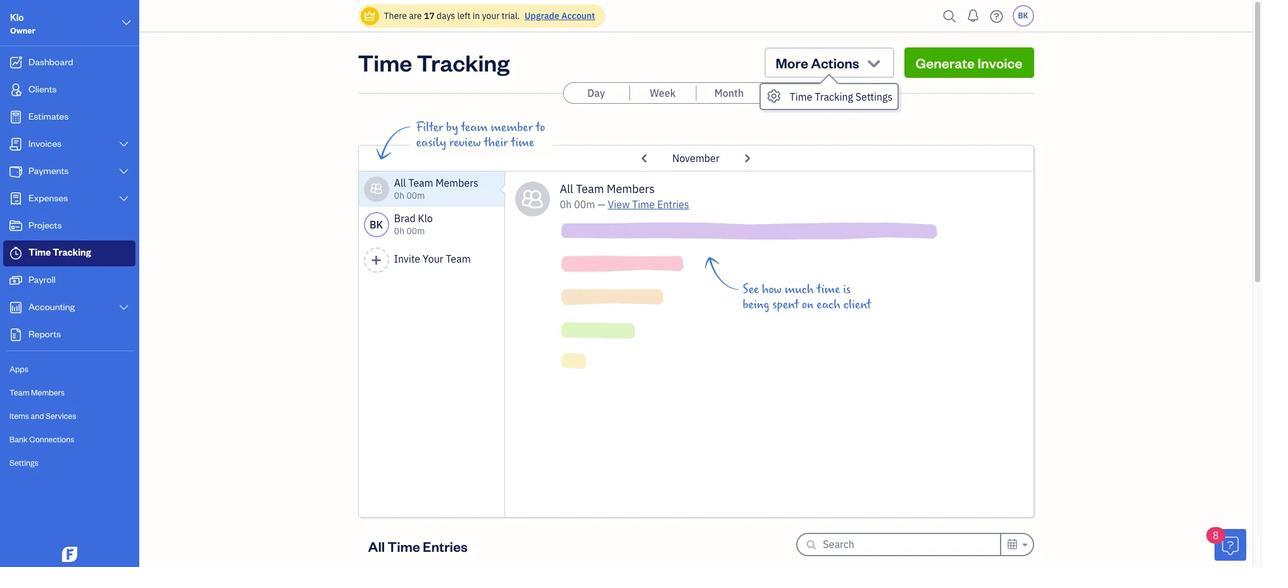 Task type: describe. For each thing, give the bounding box(es) containing it.
all for all team members 0h 00m
[[394, 177, 406, 189]]

and
[[31, 411, 44, 421]]

chevron large down image for expenses
[[118, 194, 130, 204]]

services
[[46, 411, 76, 421]]

payments link
[[3, 159, 135, 185]]

expenses
[[28, 192, 68, 204]]

team inside button
[[446, 253, 471, 265]]

in
[[473, 10, 480, 22]]

time tracking settings
[[790, 91, 893, 103]]

expenses link
[[3, 186, 135, 212]]

users image
[[370, 182, 383, 197]]

items and services link
[[3, 405, 135, 427]]

filter
[[416, 120, 443, 135]]

actions
[[811, 54, 859, 72]]

member
[[491, 120, 533, 135]]

project image
[[8, 220, 23, 232]]

how
[[762, 282, 782, 297]]

all for all time entries
[[368, 537, 385, 555]]

time tracking inside main 'element'
[[28, 246, 91, 258]]

more
[[776, 54, 808, 72]]

generate invoice
[[916, 54, 1023, 72]]

settings link
[[3, 452, 135, 474]]

apps link
[[3, 358, 135, 380]]

generate invoice button
[[904, 47, 1034, 78]]

being
[[743, 298, 770, 312]]

caretdown image
[[1021, 537, 1028, 553]]

search image
[[940, 7, 960, 26]]

are
[[409, 10, 422, 22]]

view
[[608, 198, 630, 211]]

bank
[[9, 434, 28, 444]]

invoices link
[[3, 132, 135, 158]]

17
[[424, 10, 435, 22]]

review
[[449, 135, 481, 150]]

generate
[[916, 54, 975, 72]]

0h for all team members 0h 00m
[[394, 190, 404, 201]]

Search text field
[[823, 534, 1000, 555]]

their
[[484, 135, 508, 150]]

estimates link
[[3, 104, 135, 130]]

accounting
[[28, 301, 75, 313]]

0 horizontal spatial entries
[[423, 537, 468, 555]]

payment image
[[8, 165, 23, 178]]

dashboard link
[[3, 50, 135, 76]]

time inside main 'element'
[[28, 246, 51, 258]]

accounting link
[[3, 295, 135, 321]]

time inside see how much time is being spent on each client
[[817, 282, 840, 297]]

brad klo 0h 00m
[[394, 212, 433, 237]]

to
[[536, 120, 545, 135]]

chevron large down image for payments
[[118, 166, 130, 177]]

dashboard
[[28, 56, 73, 68]]

payments
[[28, 165, 69, 177]]

crown image
[[363, 9, 376, 22]]

upgrade account link
[[522, 10, 595, 22]]

easily
[[416, 135, 446, 150]]

team members link
[[3, 382, 135, 404]]

there
[[384, 10, 407, 22]]

invite
[[394, 253, 420, 265]]

time tracking link
[[3, 241, 135, 267]]

team inside main 'element'
[[9, 387, 29, 398]]

chevron large down image inside accounting link
[[118, 303, 130, 313]]

items and services
[[9, 411, 76, 421]]

team inside all team members 0h 00m
[[408, 177, 433, 189]]

more actions button
[[765, 47, 894, 78]]

invite your team button
[[359, 242, 505, 278]]

bank connections link
[[3, 429, 135, 451]]

all time entries
[[368, 537, 468, 555]]

left
[[457, 10, 471, 22]]

invoice
[[978, 54, 1023, 72]]

time tracking settings link
[[761, 84, 898, 109]]

spent
[[773, 298, 799, 312]]

0h inside brad klo 0h 00m
[[394, 225, 404, 237]]

members for all team members 0h 00m — view time entries
[[607, 182, 655, 196]]

items
[[9, 411, 29, 421]]

filter by team member to easily review their time
[[416, 120, 545, 150]]

0h for all team members 0h 00m — view time entries
[[560, 198, 572, 211]]

estimate image
[[8, 111, 23, 123]]

all team members 0h 00m
[[394, 177, 478, 201]]

chevron large down image for invoices
[[118, 139, 130, 149]]

expense image
[[8, 192, 23, 205]]

your
[[423, 253, 443, 265]]

team
[[461, 120, 488, 135]]

klo owner
[[10, 11, 35, 35]]

more actions
[[776, 54, 859, 72]]

members inside main 'element'
[[31, 387, 65, 398]]

invoices
[[28, 137, 62, 149]]

all for all team members 0h 00m — view time entries
[[560, 182, 573, 196]]

8
[[1213, 529, 1219, 542]]



Task type: vqa. For each thing, say whether or not it's contained in the screenshot.
Services
yes



Task type: locate. For each thing, give the bounding box(es) containing it.
tracking down left on the top
[[417, 47, 510, 77]]

0 horizontal spatial time tracking
[[28, 246, 91, 258]]

2 chevron large down image from the top
[[118, 166, 130, 177]]

0 horizontal spatial bk
[[370, 218, 383, 231]]

1 vertical spatial entries
[[423, 537, 468, 555]]

bk left the brad
[[370, 218, 383, 231]]

day
[[588, 87, 605, 99]]

chevron large down image
[[118, 139, 130, 149], [118, 166, 130, 177], [118, 194, 130, 204]]

00m left —
[[574, 198, 595, 211]]

week
[[650, 87, 676, 99]]

00m for all team members 0h 00m — view time entries
[[574, 198, 595, 211]]

on
[[802, 298, 814, 312]]

0 horizontal spatial klo
[[10, 11, 24, 23]]

0 vertical spatial bk
[[1018, 11, 1028, 20]]

reports link
[[3, 322, 135, 348]]

previous month image
[[637, 148, 653, 168]]

brad
[[394, 212, 416, 225]]

members up items and services
[[31, 387, 65, 398]]

day link
[[563, 83, 629, 103]]

connections
[[29, 434, 74, 444]]

1 vertical spatial settings
[[9, 458, 38, 468]]

0 vertical spatial time tracking
[[358, 47, 510, 77]]

—
[[598, 198, 605, 211]]

0h down the brad
[[394, 225, 404, 237]]

0h inside all team members 0h 00m
[[394, 190, 404, 201]]

team up items
[[9, 387, 29, 398]]

2 horizontal spatial all
[[560, 182, 573, 196]]

0 horizontal spatial settings
[[9, 458, 38, 468]]

chevron large down image down payments 'link'
[[118, 194, 130, 204]]

1 horizontal spatial members
[[436, 177, 478, 189]]

0 horizontal spatial time
[[511, 135, 534, 150]]

clients link
[[3, 77, 135, 103]]

klo inside klo owner
[[10, 11, 24, 23]]

team
[[408, 177, 433, 189], [576, 182, 604, 196], [446, 253, 471, 265], [9, 387, 29, 398]]

team members
[[9, 387, 65, 398]]

tracking down projects "link"
[[53, 246, 91, 258]]

time tracking
[[358, 47, 510, 77], [28, 246, 91, 258]]

freshbooks image
[[60, 547, 80, 562]]

apps
[[9, 364, 28, 374]]

klo inside brad klo 0h 00m
[[418, 212, 433, 225]]

tracking
[[417, 47, 510, 77], [815, 91, 853, 103], [53, 246, 91, 258]]

0 vertical spatial entries
[[657, 198, 689, 211]]

payroll
[[28, 273, 56, 286]]

see how much time is being spent on each client
[[743, 282, 871, 312]]

bk
[[1018, 11, 1028, 20], [370, 218, 383, 231]]

1 vertical spatial time tracking
[[28, 246, 91, 258]]

bk button
[[1013, 5, 1034, 27]]

klo
[[10, 11, 24, 23], [418, 212, 433, 225]]

0 vertical spatial tracking
[[417, 47, 510, 77]]

time inside all team members 0h 00m — view time entries
[[632, 198, 655, 211]]

2 vertical spatial chevron large down image
[[118, 194, 130, 204]]

chevrondown image
[[865, 54, 883, 72]]

days
[[437, 10, 455, 22]]

8 button
[[1207, 527, 1247, 561]]

notifications image
[[963, 3, 983, 28]]

reports
[[28, 328, 61, 340]]

team right your at the left top
[[446, 253, 471, 265]]

1 horizontal spatial settings
[[856, 91, 893, 103]]

members for all team members 0h 00m
[[436, 177, 478, 189]]

0 horizontal spatial members
[[31, 387, 65, 398]]

2 horizontal spatial tracking
[[815, 91, 853, 103]]

all
[[394, 177, 406, 189], [560, 182, 573, 196], [368, 537, 385, 555]]

team up —
[[576, 182, 604, 196]]

client image
[[8, 84, 23, 96]]

your
[[482, 10, 500, 22]]

bk right go to help icon
[[1018, 11, 1028, 20]]

1 horizontal spatial tracking
[[417, 47, 510, 77]]

month link
[[696, 83, 762, 103]]

timer image
[[8, 247, 23, 260]]

time down member
[[511, 135, 534, 150]]

upgrade
[[525, 10, 560, 22]]

1 horizontal spatial time tracking
[[358, 47, 510, 77]]

invite your team
[[394, 253, 471, 265]]

all inside all team members 0h 00m — view time entries
[[560, 182, 573, 196]]

entries
[[657, 198, 689, 211], [423, 537, 468, 555]]

tracking inside main 'element'
[[53, 246, 91, 258]]

settings
[[856, 91, 893, 103], [9, 458, 38, 468]]

money image
[[8, 274, 23, 287]]

much
[[785, 282, 814, 297]]

plus image
[[371, 254, 382, 266]]

1 vertical spatial time
[[817, 282, 840, 297]]

members inside all team members 0h 00m
[[436, 177, 478, 189]]

2 vertical spatial tracking
[[53, 246, 91, 258]]

klo right the brad
[[418, 212, 433, 225]]

settings down the chevrondown icon
[[856, 91, 893, 103]]

account
[[562, 10, 595, 22]]

time inside the filter by team member to easily review their time
[[511, 135, 534, 150]]

0 vertical spatial chevron large down image
[[118, 139, 130, 149]]

1 horizontal spatial klo
[[418, 212, 433, 225]]

month
[[715, 87, 744, 99]]

all team members 0h 00m — view time entries
[[560, 182, 689, 211]]

projects link
[[3, 213, 135, 239]]

see
[[743, 282, 759, 297]]

0h
[[394, 190, 404, 201], [560, 198, 572, 211], [394, 225, 404, 237]]

time tracking down projects "link"
[[28, 246, 91, 258]]

00m inside all team members 0h 00m — view time entries
[[574, 198, 595, 211]]

1 horizontal spatial all
[[394, 177, 406, 189]]

00m for all team members 0h 00m
[[407, 190, 425, 201]]

time
[[358, 47, 412, 77], [790, 91, 813, 103], [632, 198, 655, 211], [28, 246, 51, 258], [388, 537, 420, 555]]

go to help image
[[987, 7, 1007, 26]]

klo up the owner
[[10, 11, 24, 23]]

projects
[[28, 219, 62, 231]]

members inside all team members 0h 00m — view time entries
[[607, 182, 655, 196]]

client
[[844, 298, 871, 312]]

bk inside bk dropdown button
[[1018, 11, 1028, 20]]

0 vertical spatial klo
[[10, 11, 24, 23]]

members up view in the left of the page
[[607, 182, 655, 196]]

1 vertical spatial klo
[[418, 212, 433, 225]]

tracking down actions
[[815, 91, 853, 103]]

chevron large down image inside payments 'link'
[[118, 166, 130, 177]]

main element
[[0, 0, 171, 567]]

trial.
[[502, 10, 520, 22]]

chevron large down image down estimates link
[[118, 139, 130, 149]]

time up each
[[817, 282, 840, 297]]

00m inside all team members 0h 00m
[[407, 190, 425, 201]]

dashboard image
[[8, 56, 23, 69]]

week link
[[630, 83, 696, 103]]

invoice image
[[8, 138, 23, 151]]

0h inside all team members 0h 00m — view time entries
[[560, 198, 572, 211]]

estimates
[[28, 110, 69, 122]]

0 vertical spatial time
[[511, 135, 534, 150]]

3 chevron large down image from the top
[[118, 194, 130, 204]]

team inside all team members 0h 00m — view time entries
[[576, 182, 604, 196]]

1 vertical spatial bk
[[370, 218, 383, 231]]

00m down the brad
[[407, 225, 425, 237]]

1 vertical spatial chevron large down image
[[118, 166, 130, 177]]

report image
[[8, 329, 23, 341]]

0h up the brad
[[394, 190, 404, 201]]

resource center badge image
[[1215, 529, 1247, 561]]

1 vertical spatial chevron large down image
[[118, 303, 130, 313]]

members down review at the left of the page
[[436, 177, 478, 189]]

calendar image
[[1007, 537, 1018, 552]]

each
[[817, 298, 841, 312]]

chevron large down image
[[121, 15, 132, 30], [118, 303, 130, 313]]

0 horizontal spatial tracking
[[53, 246, 91, 258]]

2 horizontal spatial members
[[607, 182, 655, 196]]

0 vertical spatial settings
[[856, 91, 893, 103]]

chart image
[[8, 301, 23, 314]]

by
[[446, 120, 458, 135]]

view time entries button
[[608, 197, 689, 212]]

1 vertical spatial tracking
[[815, 91, 853, 103]]

all inside all team members 0h 00m
[[394, 177, 406, 189]]

chevron large down image down invoices link
[[118, 166, 130, 177]]

owner
[[10, 25, 35, 35]]

0 vertical spatial chevron large down image
[[121, 15, 132, 30]]

1 horizontal spatial bk
[[1018, 11, 1028, 20]]

0h left —
[[560, 198, 572, 211]]

1 horizontal spatial time
[[817, 282, 840, 297]]

settings down bank
[[9, 458, 38, 468]]

payroll link
[[3, 268, 135, 294]]

1 chevron large down image from the top
[[118, 139, 130, 149]]

november
[[672, 152, 720, 165]]

entries inside all team members 0h 00m — view time entries
[[657, 198, 689, 211]]

clients
[[28, 83, 57, 95]]

time
[[511, 135, 534, 150], [817, 282, 840, 297]]

is
[[843, 282, 851, 297]]

settings inside main 'element'
[[9, 458, 38, 468]]

there are 17 days left in your trial. upgrade account
[[384, 10, 595, 22]]

0 horizontal spatial all
[[368, 537, 385, 555]]

time tracking down 17 at the top left
[[358, 47, 510, 77]]

1 horizontal spatial entries
[[657, 198, 689, 211]]

next month image
[[739, 148, 756, 168]]

bank connections
[[9, 434, 74, 444]]

00m up the brad
[[407, 190, 425, 201]]

team up the brad
[[408, 177, 433, 189]]

00m inside brad klo 0h 00m
[[407, 225, 425, 237]]



